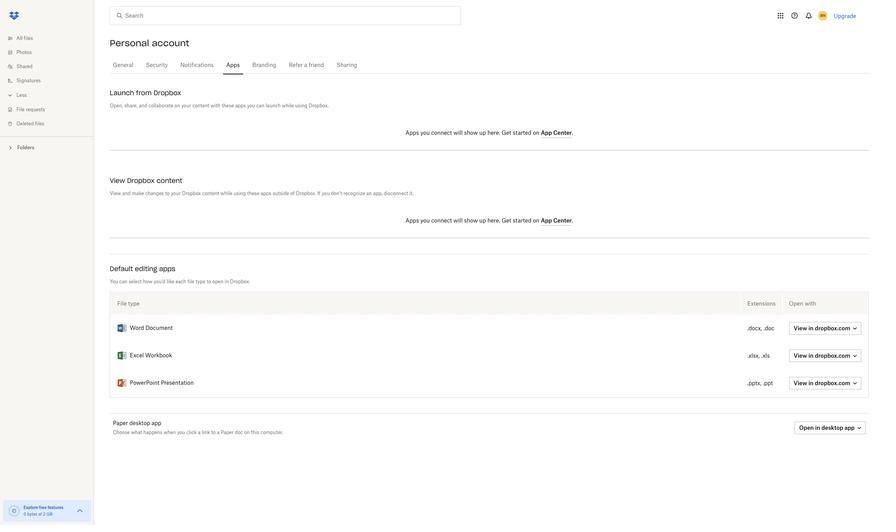 Task type: vqa. For each thing, say whether or not it's contained in the screenshot.
the Quota usage image
no



Task type: locate. For each thing, give the bounding box(es) containing it.
1 here. from the top
[[488, 131, 500, 136]]

1 vertical spatial file
[[117, 300, 127, 307]]

3 dropbox.com from the top
[[815, 380, 851, 387]]

of inside explore free features 0 bytes of 2 gb
[[38, 513, 42, 517]]

in for .pptx, .ppt
[[809, 380, 814, 387]]

apps up like in the bottom of the page
[[159, 265, 175, 273]]

all
[[16, 36, 22, 41]]

view for excel workbook
[[794, 353, 808, 359]]

1 vertical spatial template stateless image
[[117, 351, 127, 361]]

1 horizontal spatial paper
[[221, 431, 234, 435]]

to right link in the bottom left of the page
[[211, 431, 216, 435]]

0 vertical spatial connect
[[431, 131, 452, 136]]

here.
[[488, 131, 500, 136], [488, 218, 500, 224]]

of left 2
[[38, 513, 42, 517]]

1 horizontal spatial using
[[295, 104, 308, 108]]

an
[[367, 191, 372, 196]]

make
[[132, 191, 144, 196]]

show
[[464, 131, 478, 136], [464, 218, 478, 224]]

connect for view dropbox content
[[431, 218, 452, 224]]

0 horizontal spatial using
[[234, 191, 246, 196]]

0 vertical spatial will
[[454, 131, 463, 136]]

open for open with
[[789, 300, 804, 307]]

file
[[16, 107, 25, 112], [117, 300, 127, 307]]

.xlsx,
[[748, 354, 760, 359]]

1 view in dropbox.com button from the top
[[789, 322, 862, 335]]

refer a friend
[[289, 63, 324, 68]]

editing
[[135, 265, 157, 273]]

0 vertical spatial with
[[211, 104, 220, 108]]

these
[[222, 104, 234, 108], [247, 191, 259, 196]]

2 view in dropbox.com from the top
[[794, 353, 851, 359]]

apps
[[226, 63, 240, 68], [406, 131, 419, 136], [406, 218, 419, 224]]

1 vertical spatial files
[[35, 122, 44, 126]]

excel
[[130, 353, 144, 359]]

center for dropbox
[[554, 129, 572, 136]]

0 horizontal spatial paper
[[113, 421, 128, 427]]

it.
[[410, 191, 414, 196]]

2 vertical spatial apps
[[406, 218, 419, 224]]

1 vertical spatial .
[[572, 218, 573, 224]]

0 horizontal spatial and
[[122, 191, 131, 196]]

of
[[290, 191, 295, 196], [38, 513, 42, 517]]

template stateless image
[[117, 324, 127, 333], [117, 351, 127, 361], [117, 379, 127, 388]]

2 horizontal spatial apps
[[261, 191, 272, 196]]

file down you
[[117, 300, 127, 307]]

dropbox up the "collaborate"
[[154, 89, 181, 97]]

template stateless image for excel workbook
[[117, 351, 127, 361]]

2 apps you connect will show up here. get started on app center . from the top
[[406, 217, 573, 224]]

branding
[[252, 63, 276, 68]]

0 horizontal spatial can
[[119, 280, 127, 284]]

app center link
[[541, 129, 572, 138], [541, 217, 572, 226]]

0 vertical spatial file
[[16, 107, 25, 112]]

0 vertical spatial while
[[282, 104, 294, 108]]

2 vertical spatial to
[[211, 431, 216, 435]]

to
[[165, 191, 170, 196], [207, 280, 211, 284], [211, 431, 216, 435]]

to left open
[[207, 280, 211, 284]]

app,
[[373, 191, 383, 196]]

0 vertical spatial files
[[24, 36, 33, 41]]

.pptx,
[[748, 381, 762, 387]]

up for content
[[480, 218, 486, 224]]

1 horizontal spatial files
[[35, 122, 44, 126]]

2 app from the top
[[541, 217, 552, 224]]

1 vertical spatial while
[[221, 191, 232, 196]]

gb
[[47, 513, 53, 517]]

view in dropbox.com button for .pptx, .ppt
[[789, 377, 862, 390]]

2 app center link from the top
[[541, 217, 572, 226]]

branding tab
[[249, 56, 280, 75]]

1 vertical spatial these
[[247, 191, 259, 196]]

0 vertical spatial can
[[256, 104, 264, 108]]

files right 'deleted'
[[35, 122, 44, 126]]

2 started from the top
[[513, 218, 532, 224]]

1 horizontal spatial your
[[181, 104, 191, 108]]

center
[[554, 129, 572, 136], [554, 217, 572, 224]]

view dropbox content
[[110, 177, 182, 185]]

dropbox.com for .docx, .doc
[[815, 325, 851, 332]]

extensions
[[748, 300, 776, 307]]

1 vertical spatial center
[[554, 217, 572, 224]]

paper left doc
[[221, 431, 234, 435]]

dropbox right changes
[[182, 191, 201, 196]]

a right link in the bottom left of the page
[[217, 431, 220, 435]]

1 horizontal spatial with
[[805, 300, 817, 307]]

like
[[167, 280, 174, 284]]

dropbox.
[[309, 104, 329, 108], [296, 191, 316, 196], [230, 280, 250, 284]]

desktop inside paper desktop app choose what happens when you click a link to a paper doc on this computer.
[[129, 421, 150, 427]]

0 vertical spatial these
[[222, 104, 234, 108]]

0 vertical spatial dropbox
[[154, 89, 181, 97]]

0 horizontal spatial these
[[222, 104, 234, 108]]

2 vertical spatial view in dropbox.com
[[794, 380, 851, 387]]

3 template stateless image from the top
[[117, 379, 127, 388]]

can right you
[[119, 280, 127, 284]]

a left link in the bottom left of the page
[[198, 431, 201, 435]]

here. for launch from dropbox
[[488, 131, 500, 136]]

notifications tab
[[177, 56, 217, 75]]

1 vertical spatial your
[[171, 191, 181, 196]]

apps you connect will show up here. get started on app center . for launch from dropbox
[[406, 129, 573, 136]]

what
[[131, 431, 142, 435]]

0 vertical spatial center
[[554, 129, 572, 136]]

1 vertical spatial using
[[234, 191, 246, 196]]

0 horizontal spatial app
[[152, 421, 161, 427]]

template stateless image for powerpoint presentation
[[117, 379, 127, 388]]

1 apps you connect will show up here. get started on app center . from the top
[[406, 129, 573, 136]]

open in desktop app button
[[795, 422, 866, 435]]

0 horizontal spatial your
[[171, 191, 181, 196]]

account
[[152, 38, 189, 49]]

apps left outside
[[261, 191, 272, 196]]

0 vertical spatial get
[[502, 131, 512, 136]]

1 connect from the top
[[431, 131, 452, 136]]

2 template stateless image from the top
[[117, 351, 127, 361]]

1 vertical spatial can
[[119, 280, 127, 284]]

get for content
[[502, 218, 512, 224]]

1 horizontal spatial app
[[845, 425, 855, 431]]

disconnect
[[384, 191, 408, 196]]

3 view in dropbox.com button from the top
[[789, 377, 862, 390]]

app
[[541, 129, 552, 136], [541, 217, 552, 224]]

1 show from the top
[[464, 131, 478, 136]]

0 vertical spatial show
[[464, 131, 478, 136]]

0 horizontal spatial with
[[211, 104, 220, 108]]

2 connect from the top
[[431, 218, 452, 224]]

open, share, and collaborate on your content with these apps you can launch while using dropbox.
[[110, 104, 329, 108]]

files
[[24, 36, 33, 41], [35, 122, 44, 126]]

in for .docx, .doc
[[809, 325, 814, 332]]

security tab
[[143, 56, 171, 75]]

apps
[[235, 104, 246, 108], [261, 191, 272, 196], [159, 265, 175, 273]]

your for content
[[171, 191, 181, 196]]

2 up from the top
[[480, 218, 486, 224]]

1 horizontal spatial these
[[247, 191, 259, 196]]

0 vertical spatial apps
[[235, 104, 246, 108]]

1 vertical spatial get
[[502, 218, 512, 224]]

.docx, .doc
[[748, 326, 775, 332]]

word document
[[130, 326, 173, 331]]

1 view in dropbox.com from the top
[[794, 325, 851, 332]]

files right all
[[24, 36, 33, 41]]

1 vertical spatial paper
[[221, 431, 234, 435]]

1 vertical spatial of
[[38, 513, 42, 517]]

started
[[513, 131, 532, 136], [513, 218, 532, 224]]

1 vertical spatial app center link
[[541, 217, 572, 226]]

template stateless image left excel
[[117, 351, 127, 361]]

3 view in dropbox.com from the top
[[794, 380, 851, 387]]

in
[[225, 280, 229, 284], [809, 325, 814, 332], [809, 353, 814, 359], [809, 380, 814, 387], [816, 425, 821, 431]]

2 dropbox.com from the top
[[815, 353, 851, 359]]

1 vertical spatial will
[[454, 218, 463, 224]]

2 vertical spatial view in dropbox.com button
[[789, 377, 862, 390]]

0 vertical spatial .
[[572, 131, 573, 136]]

2 vertical spatial dropbox.
[[230, 280, 250, 284]]

0 vertical spatial dropbox.com
[[815, 325, 851, 332]]

app for launch from dropbox
[[541, 129, 552, 136]]

document
[[146, 326, 173, 331]]

2 show from the top
[[464, 218, 478, 224]]

on inside paper desktop app choose what happens when you click a link to a paper doc on this computer.
[[244, 431, 250, 435]]

1 up from the top
[[480, 131, 486, 136]]

0 vertical spatial apps you connect will show up here. get started on app center .
[[406, 129, 573, 136]]

1 horizontal spatial type
[[196, 280, 205, 284]]

open inside popup button
[[800, 425, 814, 431]]

view for word document
[[794, 325, 808, 332]]

1 horizontal spatial a
[[217, 431, 220, 435]]

1 center from the top
[[554, 129, 572, 136]]

1 app from the top
[[541, 129, 552, 136]]

1 horizontal spatial can
[[256, 104, 264, 108]]

view in dropbox.com
[[794, 325, 851, 332], [794, 353, 851, 359], [794, 380, 851, 387]]

each
[[176, 280, 186, 284]]

1 vertical spatial connect
[[431, 218, 452, 224]]

your
[[181, 104, 191, 108], [171, 191, 181, 196]]

0 vertical spatial view in dropbox.com button
[[789, 322, 862, 335]]

open
[[789, 300, 804, 307], [800, 425, 814, 431]]

open,
[[110, 104, 123, 108]]

changes
[[145, 191, 164, 196]]

requests
[[26, 107, 45, 112]]

1 vertical spatial apps
[[406, 131, 419, 136]]

2 will from the top
[[454, 218, 463, 224]]

tab list
[[110, 55, 869, 75]]

default editing apps
[[110, 265, 175, 273]]

0 vertical spatial apps
[[226, 63, 240, 68]]

1 horizontal spatial and
[[139, 104, 147, 108]]

1 vertical spatial dropbox.com
[[815, 353, 851, 359]]

up for dropbox
[[480, 131, 486, 136]]

2 vertical spatial apps
[[159, 265, 175, 273]]

2 horizontal spatial a
[[304, 63, 307, 68]]

and
[[139, 104, 147, 108], [122, 191, 131, 196]]

to right changes
[[165, 191, 170, 196]]

a
[[304, 63, 307, 68], [198, 431, 201, 435], [217, 431, 220, 435]]

apps you connect will show up here. get started on app center . for view dropbox content
[[406, 217, 573, 224]]

2 center from the top
[[554, 217, 572, 224]]

0 vertical spatial started
[[513, 131, 532, 136]]

list
[[0, 27, 94, 136]]

file requests link
[[6, 103, 94, 117]]

template stateless image left word
[[117, 324, 127, 333]]

center for content
[[554, 217, 572, 224]]

0 vertical spatial paper
[[113, 421, 128, 427]]

1 started from the top
[[513, 131, 532, 136]]

a inside tab
[[304, 63, 307, 68]]

0 vertical spatial app center link
[[541, 129, 572, 138]]

dropbox.com for .xlsx, .xls
[[815, 353, 851, 359]]

view in dropbox.com button
[[789, 322, 862, 335], [789, 350, 862, 362], [789, 377, 862, 390]]

can left launch at the top
[[256, 104, 264, 108]]

template stateless image for word document
[[117, 324, 127, 333]]

files for all files
[[24, 36, 33, 41]]

to inside paper desktop app choose what happens when you click a link to a paper doc on this computer.
[[211, 431, 216, 435]]

on
[[175, 104, 180, 108], [533, 131, 540, 136], [533, 218, 540, 224], [244, 431, 250, 435]]

template stateless image left powerpoint on the left of page
[[117, 379, 127, 388]]

open for open in desktop app
[[800, 425, 814, 431]]

sharing tab
[[334, 56, 360, 75]]

0 vertical spatial here.
[[488, 131, 500, 136]]

general tab
[[110, 56, 137, 75]]

2 vertical spatial dropbox.com
[[815, 380, 851, 387]]

explore free features 0 bytes of 2 gb
[[24, 506, 63, 517]]

0 horizontal spatial desktop
[[129, 421, 150, 427]]

this
[[251, 431, 259, 435]]

dropbox up make
[[127, 177, 155, 185]]

a right refer
[[304, 63, 307, 68]]

dropbox image
[[6, 8, 22, 24]]

1 vertical spatial view in dropbox.com
[[794, 353, 851, 359]]

0 horizontal spatial file
[[16, 107, 25, 112]]

bn button
[[817, 9, 829, 22]]

0 vertical spatial of
[[290, 191, 295, 196]]

file requests
[[16, 107, 45, 112]]

0 vertical spatial your
[[181, 104, 191, 108]]

0 vertical spatial using
[[295, 104, 308, 108]]

while
[[282, 104, 294, 108], [221, 191, 232, 196]]

deleted
[[16, 122, 34, 126]]

open in desktop app
[[800, 425, 855, 431]]

your right changes
[[171, 191, 181, 196]]

2 vertical spatial content
[[202, 191, 219, 196]]

your for dropbox
[[181, 104, 191, 108]]

1 vertical spatial up
[[480, 218, 486, 224]]

0 vertical spatial app
[[541, 129, 552, 136]]

2
[[43, 513, 45, 517]]

paper up choose
[[113, 421, 128, 427]]

0 vertical spatial template stateless image
[[117, 324, 127, 333]]

desktop
[[129, 421, 150, 427], [822, 425, 844, 431]]

folders button
[[0, 142, 94, 153]]

1 app center link from the top
[[541, 129, 572, 138]]

0 horizontal spatial files
[[24, 36, 33, 41]]

1 vertical spatial type
[[128, 300, 140, 307]]

file inside list
[[16, 107, 25, 112]]

0 vertical spatial view in dropbox.com
[[794, 325, 851, 332]]

link
[[202, 431, 210, 435]]

your right the "collaborate"
[[181, 104, 191, 108]]

1 dropbox.com from the top
[[815, 325, 851, 332]]

type down select
[[128, 300, 140, 307]]

.pptx, .ppt
[[748, 381, 773, 387]]

get for dropbox
[[502, 131, 512, 136]]

2 get from the top
[[502, 218, 512, 224]]

1 vertical spatial dropbox
[[127, 177, 155, 185]]

1 get from the top
[[502, 131, 512, 136]]

1 horizontal spatial desktop
[[822, 425, 844, 431]]

0 vertical spatial open
[[789, 300, 804, 307]]

and right share,
[[139, 104, 147, 108]]

1 will from the top
[[454, 131, 463, 136]]

collaborate
[[149, 104, 173, 108]]

app center link for launch from dropbox
[[541, 129, 572, 138]]

will for view dropbox content
[[454, 218, 463, 224]]

apps left launch at the top
[[235, 104, 246, 108]]

view in dropbox.com for .docx, .doc
[[794, 325, 851, 332]]

1 . from the top
[[572, 131, 573, 136]]

will
[[454, 131, 463, 136], [454, 218, 463, 224]]

1 horizontal spatial of
[[290, 191, 295, 196]]

show for view dropbox content
[[464, 218, 478, 224]]

1 horizontal spatial file
[[117, 300, 127, 307]]

2 . from the top
[[572, 218, 573, 224]]

type
[[196, 280, 205, 284], [128, 300, 140, 307]]

.
[[572, 131, 573, 136], [572, 218, 573, 224]]

2 view in dropbox.com button from the top
[[789, 350, 862, 362]]

deleted files link
[[6, 117, 94, 131]]

and left make
[[122, 191, 131, 196]]

file down less
[[16, 107, 25, 112]]

1 vertical spatial with
[[805, 300, 817, 307]]

type right file
[[196, 280, 205, 284]]

1 template stateless image from the top
[[117, 324, 127, 333]]

1 horizontal spatial while
[[282, 104, 294, 108]]

all files
[[16, 36, 33, 41]]

of right outside
[[290, 191, 295, 196]]

1 vertical spatial app
[[541, 217, 552, 224]]

2 here. from the top
[[488, 218, 500, 224]]

0 horizontal spatial while
[[221, 191, 232, 196]]



Task type: describe. For each thing, give the bounding box(es) containing it.
view in dropbox.com button for .xlsx, .xls
[[789, 350, 862, 362]]

0 vertical spatial to
[[165, 191, 170, 196]]

select
[[129, 280, 142, 284]]

app inside paper desktop app choose what happens when you click a link to a paper doc on this computer.
[[152, 421, 161, 427]]

list containing all files
[[0, 27, 94, 136]]

open with
[[789, 300, 817, 307]]

powerpoint presentation
[[130, 381, 194, 386]]

. for launch from dropbox
[[572, 131, 573, 136]]

bn
[[820, 13, 826, 18]]

will for launch from dropbox
[[454, 131, 463, 136]]

.docx,
[[748, 326, 762, 332]]

refer
[[289, 63, 303, 68]]

happens
[[143, 431, 162, 435]]

deleted files
[[16, 122, 44, 126]]

view in dropbox.com for .pptx, .ppt
[[794, 380, 851, 387]]

sharing
[[337, 63, 357, 68]]

0 vertical spatial dropbox.
[[309, 104, 329, 108]]

features
[[48, 506, 63, 510]]

0 vertical spatial type
[[196, 280, 205, 284]]

0 horizontal spatial type
[[128, 300, 140, 307]]

refer a friend tab
[[286, 56, 327, 75]]

files for deleted files
[[35, 122, 44, 126]]

launch
[[110, 89, 134, 97]]

tab list containing general
[[110, 55, 869, 75]]

doc
[[235, 431, 243, 435]]

.xlsx, .xls
[[748, 354, 770, 359]]

less
[[16, 93, 27, 98]]

you'd
[[154, 280, 165, 284]]

computer.
[[261, 431, 283, 435]]

shared
[[16, 64, 33, 69]]

1 vertical spatial dropbox.
[[296, 191, 316, 196]]

2 vertical spatial dropbox
[[182, 191, 201, 196]]

shared link
[[6, 60, 94, 74]]

signatures link
[[6, 74, 94, 88]]

click
[[186, 431, 197, 435]]

paper desktop app choose what happens when you click a link to a paper doc on this computer.
[[113, 421, 283, 435]]

how
[[143, 280, 152, 284]]

file for file requests
[[16, 107, 25, 112]]

folders
[[17, 145, 34, 151]]

friend
[[309, 63, 324, 68]]

here. for view dropbox content
[[488, 218, 500, 224]]

outside
[[273, 191, 289, 196]]

from
[[136, 89, 152, 97]]

less image
[[6, 91, 14, 99]]

apps tab
[[223, 56, 243, 75]]

app inside open in desktop app popup button
[[845, 425, 855, 431]]

if
[[317, 191, 321, 196]]

0 vertical spatial and
[[139, 104, 147, 108]]

choose
[[113, 431, 130, 435]]

started for launch from dropbox
[[513, 131, 532, 136]]

word
[[130, 326, 144, 331]]

file
[[188, 280, 194, 284]]

file type
[[117, 300, 140, 307]]

. for view dropbox content
[[572, 218, 573, 224]]

you
[[110, 280, 118, 284]]

free
[[39, 506, 47, 510]]

apps for view dropbox content
[[406, 218, 419, 224]]

apps for launch from dropbox
[[406, 131, 419, 136]]

app center link for view dropbox content
[[541, 217, 572, 226]]

connect for launch from dropbox
[[431, 131, 452, 136]]

security
[[146, 63, 168, 68]]

you inside paper desktop app choose what happens when you click a link to a paper doc on this computer.
[[177, 431, 185, 435]]

1 horizontal spatial apps
[[235, 104, 246, 108]]

open
[[212, 280, 223, 284]]

0 vertical spatial content
[[192, 104, 209, 108]]

view for powerpoint presentation
[[794, 380, 808, 387]]

default
[[110, 265, 133, 273]]

0 horizontal spatial a
[[198, 431, 201, 435]]

0
[[24, 513, 26, 517]]

1 vertical spatial content
[[157, 177, 182, 185]]

show for launch from dropbox
[[464, 131, 478, 136]]

personal account
[[110, 38, 189, 49]]

.doc
[[764, 326, 775, 332]]

in for .xlsx, .xls
[[809, 353, 814, 359]]

file for file type
[[117, 300, 127, 307]]

1 vertical spatial apps
[[261, 191, 272, 196]]

share,
[[124, 104, 138, 108]]

don't
[[331, 191, 342, 196]]

view in dropbox.com button for .docx, .doc
[[789, 322, 862, 335]]

.ppt
[[763, 381, 773, 387]]

notifications
[[180, 63, 214, 68]]

Search text field
[[125, 11, 445, 20]]

all files link
[[6, 31, 94, 45]]

app for view dropbox content
[[541, 217, 552, 224]]

desktop inside popup button
[[822, 425, 844, 431]]

bytes
[[27, 513, 37, 517]]

launch from dropbox
[[110, 89, 181, 97]]

you can select how you'd like each file type to open in dropbox.
[[110, 280, 250, 284]]

started for view dropbox content
[[513, 218, 532, 224]]

0 horizontal spatial apps
[[159, 265, 175, 273]]

signatures
[[16, 78, 41, 83]]

explore
[[24, 506, 38, 510]]

presentation
[[161, 381, 194, 386]]

upgrade
[[834, 12, 857, 19]]

powerpoint
[[130, 381, 160, 386]]

apps inside tab
[[226, 63, 240, 68]]

in inside popup button
[[816, 425, 821, 431]]

view and make changes to your dropbox content while using these apps outside of dropbox. if you don't recognize an app, disconnect it.
[[110, 191, 414, 196]]

personal
[[110, 38, 149, 49]]

when
[[164, 431, 176, 435]]

photos
[[16, 50, 32, 55]]

1 vertical spatial to
[[207, 280, 211, 284]]

view in dropbox.com for .xlsx, .xls
[[794, 353, 851, 359]]

excel workbook
[[130, 353, 172, 359]]

dropbox.com for .pptx, .ppt
[[815, 380, 851, 387]]

quota usage element
[[8, 505, 20, 518]]

recognize
[[344, 191, 365, 196]]

workbook
[[145, 353, 172, 359]]

upgrade link
[[834, 12, 857, 19]]

general
[[113, 63, 133, 68]]

photos link
[[6, 45, 94, 60]]

launch
[[266, 104, 281, 108]]

.xls
[[762, 354, 770, 359]]



